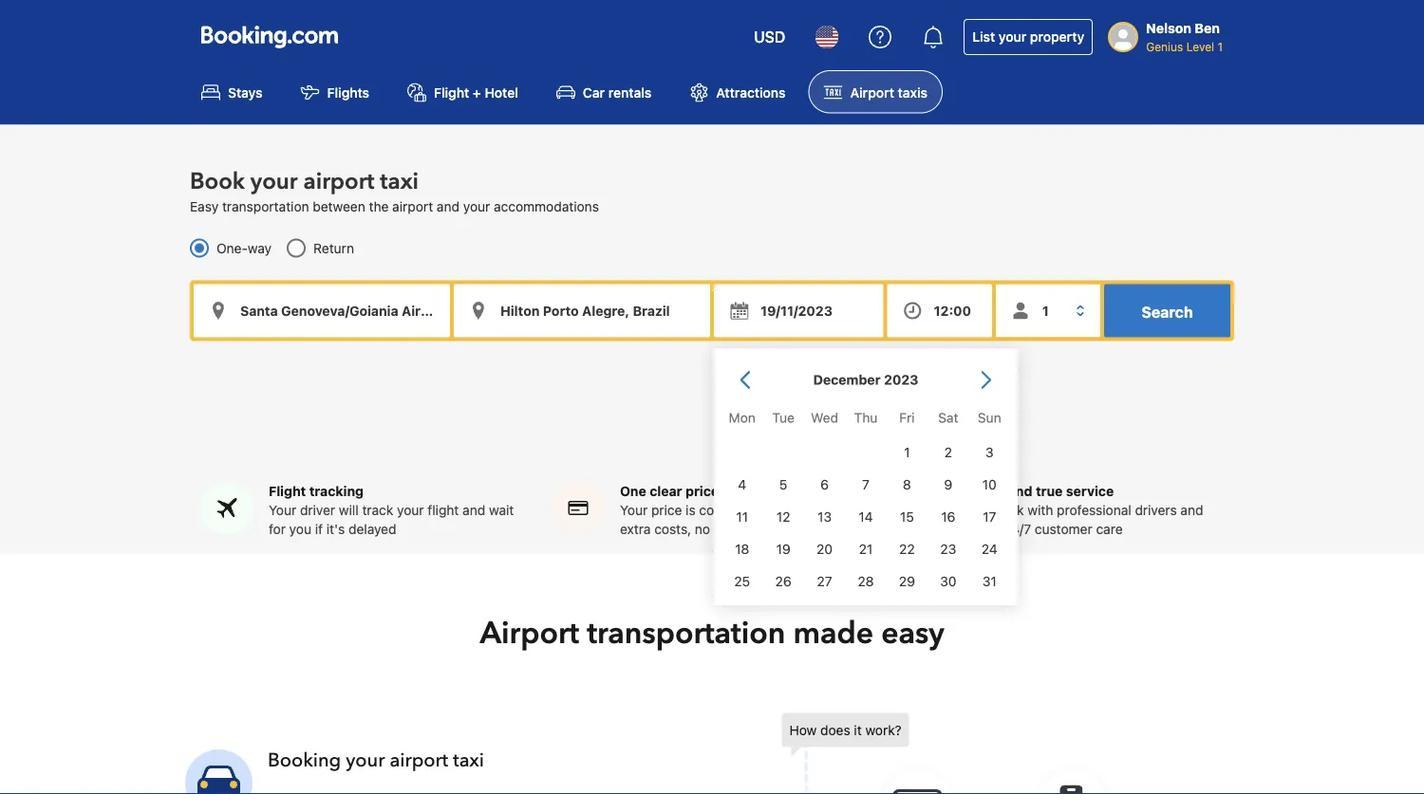 Task type: describe. For each thing, give the bounding box(es) containing it.
taxi for booking
[[453, 748, 484, 774]]

26 button
[[763, 566, 804, 598]]

flight for flight tracking your driver will track your flight and wait for you if it's delayed
[[269, 483, 306, 499]]

airport for book
[[303, 166, 374, 197]]

28
[[858, 574, 874, 590]]

tried and true service we work with professional drivers and have 24/7 customer care
[[971, 483, 1204, 537]]

0 vertical spatial price
[[686, 483, 719, 499]]

track
[[362, 502, 393, 518]]

5
[[780, 477, 788, 493]]

your inside flight tracking your driver will track your flight and wait for you if it's delayed
[[397, 502, 424, 518]]

drivers
[[1135, 502, 1177, 518]]

28 button
[[845, 566, 887, 598]]

booking
[[268, 748, 341, 774]]

true
[[1036, 483, 1063, 499]]

clear
[[650, 483, 682, 499]]

0 horizontal spatial no
[[695, 521, 710, 537]]

flight + hotel link
[[392, 70, 534, 113]]

4
[[738, 477, 747, 493]]

1 button
[[887, 437, 928, 469]]

care
[[1096, 521, 1123, 537]]

front
[[785, 502, 814, 518]]

19 button
[[763, 534, 804, 566]]

1 horizontal spatial booking airport taxi image
[[782, 713, 1181, 795]]

driver
[[300, 502, 335, 518]]

your inside flight tracking your driver will track your flight and wait for you if it's delayed
[[269, 502, 296, 518]]

accommodations
[[494, 198, 599, 214]]

search button
[[1104, 284, 1231, 337]]

9 button
[[928, 469, 969, 501]]

8
[[903, 477, 911, 493]]

19/11/2023 button
[[714, 284, 884, 337]]

1 vertical spatial transportation
[[587, 613, 786, 654]]

flight
[[428, 502, 459, 518]]

airport for airport transportation made easy
[[480, 613, 579, 654]]

27 button
[[804, 566, 845, 598]]

hotel
[[485, 84, 518, 100]]

0 horizontal spatial price
[[651, 502, 682, 518]]

flight tracking your driver will track your flight and wait for you if it's delayed
[[269, 483, 514, 537]]

12
[[777, 509, 791, 525]]

your for list
[[999, 29, 1027, 45]]

how does it work?
[[790, 722, 902, 738]]

tried
[[971, 483, 1005, 499]]

list your property
[[973, 29, 1085, 45]]

24 button
[[969, 534, 1010, 566]]

usd
[[754, 28, 786, 46]]

airport taxis link
[[809, 70, 943, 113]]

is
[[686, 502, 696, 518]]

the
[[369, 198, 389, 214]]

airport for booking
[[390, 748, 448, 774]]

1 vertical spatial airport
[[392, 198, 433, 214]]

24
[[982, 542, 998, 557]]

18
[[735, 542, 750, 557]]

thu
[[854, 410, 878, 426]]

23 button
[[928, 534, 969, 566]]

car rentals link
[[541, 70, 667, 113]]

nelson ben genius level 1
[[1146, 20, 1223, 53]]

20 button
[[804, 534, 845, 566]]

14
[[859, 509, 873, 525]]

13
[[818, 509, 832, 525]]

and right drivers
[[1181, 502, 1204, 518]]

21 button
[[845, 534, 887, 566]]

we
[[971, 502, 991, 518]]

attractions
[[716, 84, 786, 100]]

1 inside button
[[904, 445, 910, 460]]

flight for flight + hotel
[[434, 84, 469, 100]]

31
[[983, 574, 997, 590]]

1 horizontal spatial no
[[829, 502, 844, 518]]

transportation inside book your airport taxi easy transportation between the airport and your accommodations
[[222, 198, 309, 214]]

one-way
[[217, 240, 272, 256]]

24/7
[[1004, 521, 1031, 537]]

easy
[[881, 613, 945, 654]]

16
[[941, 509, 956, 525]]

book your airport taxi easy transportation between the airport and your accommodations
[[190, 166, 599, 214]]

with
[[1028, 502, 1053, 518]]

10 button
[[969, 469, 1010, 501]]

17
[[983, 509, 996, 525]]

14 button
[[845, 501, 887, 534]]

required
[[747, 521, 798, 537]]

29 button
[[887, 566, 928, 598]]

2
[[945, 445, 952, 460]]

property
[[1030, 29, 1085, 45]]

customer
[[1035, 521, 1093, 537]]

19/11/2023
[[761, 303, 833, 318]]

16 button
[[928, 501, 969, 534]]

confirmed
[[699, 502, 762, 518]]

12:00
[[934, 303, 971, 318]]

list
[[973, 29, 995, 45]]

flights link
[[285, 70, 385, 113]]

Enter destination text field
[[454, 284, 710, 337]]

your inside one clear price your price is confirmed up front – no extra costs, no cash required
[[620, 502, 648, 518]]

2023
[[884, 372, 919, 388]]

nelson
[[1146, 20, 1192, 36]]

11
[[736, 509, 748, 525]]

search
[[1142, 303, 1193, 321]]

car
[[583, 84, 605, 100]]

12:00 button
[[888, 284, 992, 337]]



Task type: locate. For each thing, give the bounding box(es) containing it.
your down one at the left of page
[[620, 502, 648, 518]]

Enter pick-up location text field
[[194, 284, 450, 337]]

flights
[[327, 84, 369, 100]]

flight up driver
[[269, 483, 306, 499]]

1 horizontal spatial transportation
[[587, 613, 786, 654]]

you
[[289, 521, 311, 537]]

your for book
[[251, 166, 298, 197]]

have
[[971, 521, 1000, 537]]

flight
[[434, 84, 469, 100], [269, 483, 306, 499]]

for
[[269, 521, 286, 537]]

2 your from the left
[[620, 502, 648, 518]]

0 vertical spatial taxi
[[380, 166, 419, 197]]

transportation down the 25 button
[[587, 613, 786, 654]]

no down "is"
[[695, 521, 710, 537]]

22 button
[[887, 534, 928, 566]]

2 vertical spatial airport
[[390, 748, 448, 774]]

1 vertical spatial no
[[695, 521, 710, 537]]

booking your airport taxi
[[268, 748, 484, 774]]

and up work
[[1008, 483, 1033, 499]]

17 button
[[969, 501, 1010, 534]]

transportation up way
[[222, 198, 309, 214]]

5 button
[[763, 469, 804, 501]]

flight inside 'link'
[[434, 84, 469, 100]]

21
[[859, 542, 873, 557]]

18 button
[[722, 534, 763, 566]]

and
[[437, 198, 460, 214], [1008, 483, 1033, 499], [463, 502, 485, 518], [1181, 502, 1204, 518]]

1 horizontal spatial your
[[620, 502, 648, 518]]

car rentals
[[583, 84, 652, 100]]

1 horizontal spatial 1
[[1218, 40, 1223, 53]]

return
[[313, 240, 354, 256]]

fri
[[900, 410, 915, 426]]

it's
[[326, 521, 345, 537]]

1 vertical spatial taxi
[[453, 748, 484, 774]]

no
[[829, 502, 844, 518], [695, 521, 710, 537]]

if
[[315, 521, 323, 537]]

0 horizontal spatial booking airport taxi image
[[185, 750, 253, 795]]

december 2023
[[813, 372, 919, 388]]

0 horizontal spatial airport
[[480, 613, 579, 654]]

wed
[[811, 410, 839, 426]]

your for booking
[[346, 748, 385, 774]]

your right list
[[999, 29, 1027, 45]]

1 horizontal spatial flight
[[434, 84, 469, 100]]

6 button
[[804, 469, 845, 501]]

tue
[[772, 410, 795, 426]]

flight left +
[[434, 84, 469, 100]]

taxi inside book your airport taxi easy transportation between the airport and your accommodations
[[380, 166, 419, 197]]

airport transportation made easy
[[480, 613, 945, 654]]

flight inside flight tracking your driver will track your flight and wait for you if it's delayed
[[269, 483, 306, 499]]

0 horizontal spatial transportation
[[222, 198, 309, 214]]

0 vertical spatial airport
[[303, 166, 374, 197]]

1 horizontal spatial taxi
[[453, 748, 484, 774]]

1 vertical spatial airport
[[480, 613, 579, 654]]

0 vertical spatial airport
[[850, 84, 894, 100]]

0 vertical spatial transportation
[[222, 198, 309, 214]]

1 horizontal spatial price
[[686, 483, 719, 499]]

price down "clear"
[[651, 502, 682, 518]]

does
[[821, 722, 851, 738]]

transportation
[[222, 198, 309, 214], [587, 613, 786, 654]]

your up for
[[269, 502, 296, 518]]

booking.com online hotel reservations image
[[201, 26, 338, 48]]

your right the book
[[251, 166, 298, 197]]

sun
[[978, 410, 1002, 426]]

19
[[776, 542, 791, 557]]

airport taxis
[[850, 84, 928, 100]]

10
[[983, 477, 997, 493]]

how
[[790, 722, 817, 738]]

25
[[734, 574, 750, 590]]

rentals
[[609, 84, 652, 100]]

3 button
[[969, 437, 1010, 469]]

ben
[[1195, 20, 1220, 36]]

0 horizontal spatial taxi
[[380, 166, 419, 197]]

30 button
[[928, 566, 969, 598]]

1 horizontal spatial airport
[[850, 84, 894, 100]]

1 vertical spatial 1
[[904, 445, 910, 460]]

31 button
[[969, 566, 1010, 598]]

flight + hotel
[[434, 84, 518, 100]]

1 up 8
[[904, 445, 910, 460]]

20
[[817, 542, 833, 557]]

your
[[269, 502, 296, 518], [620, 502, 648, 518]]

11 button
[[722, 501, 763, 534]]

and left wait
[[463, 502, 485, 518]]

0 vertical spatial 1
[[1218, 40, 1223, 53]]

book
[[190, 166, 245, 197]]

wait
[[489, 502, 514, 518]]

taxi for book
[[380, 166, 419, 197]]

airport for airport taxis
[[850, 84, 894, 100]]

and inside flight tracking your driver will track your flight and wait for you if it's delayed
[[463, 502, 485, 518]]

0 vertical spatial flight
[[434, 84, 469, 100]]

airport
[[850, 84, 894, 100], [480, 613, 579, 654]]

1 inside "nelson ben genius level 1"
[[1218, 40, 1223, 53]]

1 vertical spatial flight
[[269, 483, 306, 499]]

extra
[[620, 521, 651, 537]]

and inside book your airport taxi easy transportation between the airport and your accommodations
[[437, 198, 460, 214]]

0 horizontal spatial flight
[[269, 483, 306, 499]]

made
[[793, 613, 874, 654]]

1 your from the left
[[269, 502, 296, 518]]

way
[[248, 240, 272, 256]]

26
[[775, 574, 792, 590]]

december
[[813, 372, 881, 388]]

1 vertical spatial price
[[651, 502, 682, 518]]

no right the – at the bottom right
[[829, 502, 844, 518]]

25 button
[[722, 566, 763, 598]]

9
[[944, 477, 953, 493]]

genius
[[1146, 40, 1183, 53]]

one
[[620, 483, 646, 499]]

–
[[818, 502, 825, 518]]

up
[[765, 502, 781, 518]]

cash
[[714, 521, 743, 537]]

stays link
[[186, 70, 278, 113]]

15 button
[[887, 501, 928, 534]]

booking airport taxi image
[[782, 713, 1181, 795], [185, 750, 253, 795]]

level
[[1187, 40, 1215, 53]]

0 vertical spatial no
[[829, 502, 844, 518]]

one-
[[217, 240, 248, 256]]

0 horizontal spatial your
[[269, 502, 296, 518]]

will
[[339, 502, 359, 518]]

it
[[854, 722, 862, 738]]

your left accommodations
[[463, 198, 490, 214]]

attractions link
[[674, 70, 801, 113]]

your right "track"
[[397, 502, 424, 518]]

8 button
[[887, 469, 928, 501]]

0 horizontal spatial 1
[[904, 445, 910, 460]]

1 right level
[[1218, 40, 1223, 53]]

13 button
[[804, 501, 845, 534]]

your right "booking"
[[346, 748, 385, 774]]

price up "is"
[[686, 483, 719, 499]]

your
[[999, 29, 1027, 45], [251, 166, 298, 197], [463, 198, 490, 214], [397, 502, 424, 518], [346, 748, 385, 774]]

and right the
[[437, 198, 460, 214]]

airport inside airport taxis link
[[850, 84, 894, 100]]

+
[[473, 84, 481, 100]]

usd button
[[743, 14, 797, 60]]



Task type: vqa. For each thing, say whether or not it's contained in the screenshot.
price
yes



